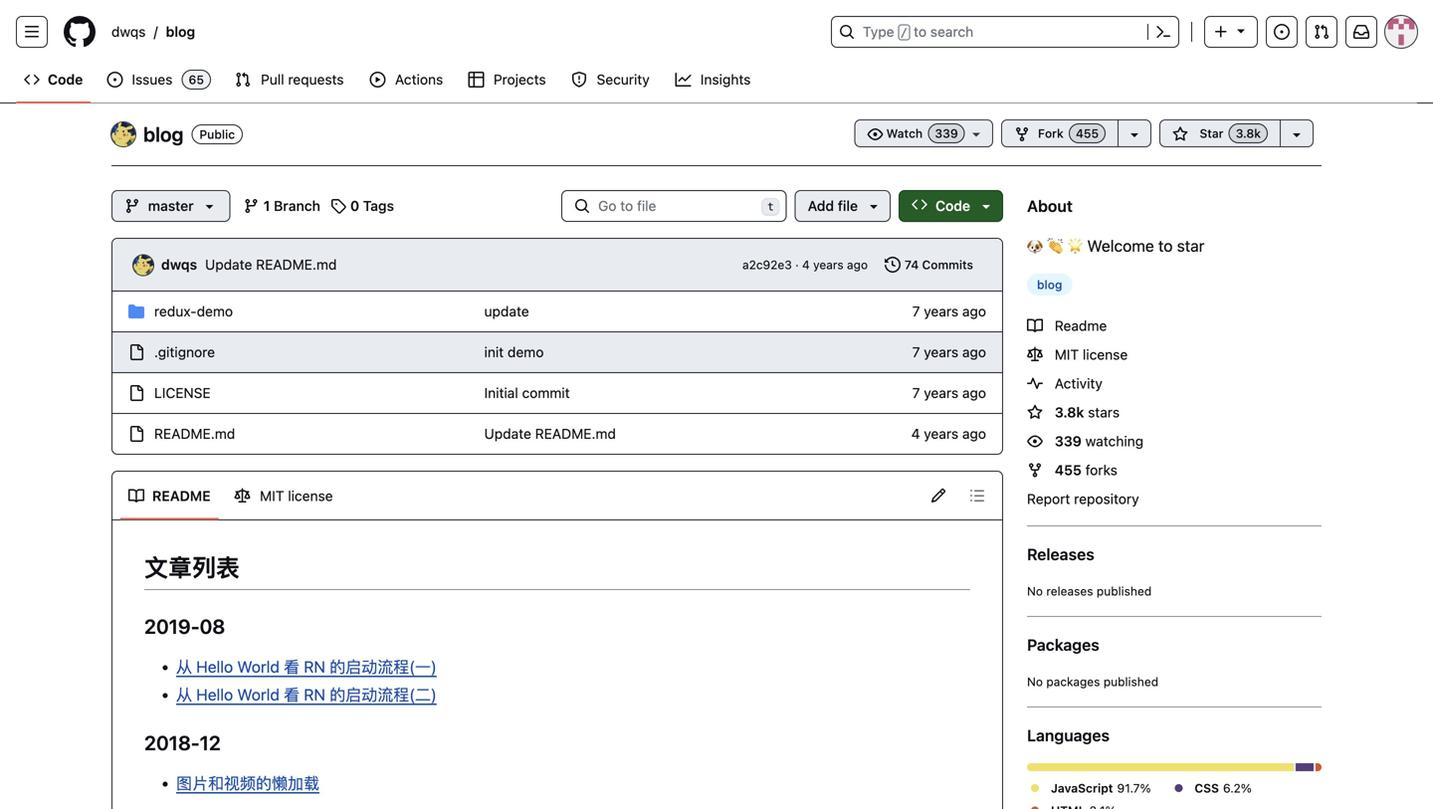 Task type: describe. For each thing, give the bounding box(es) containing it.
1 horizontal spatial mit
[[1055, 346, 1079, 363]]

图片和视频的懒加载 link
[[176, 774, 320, 793]]

license
[[154, 385, 211, 401]]

outline image
[[970, 488, 986, 504]]

pull
[[261, 71, 284, 88]]

1 7 from the top
[[913, 303, 920, 320]]

339 for 339
[[935, 126, 958, 140]]

dwqs for dwqs
[[161, 256, 197, 273]]

update for readme.md
[[484, 426, 532, 442]]

readme.md link
[[154, 426, 235, 442]]

branch
[[274, 198, 321, 214]]

2 vertical spatial blog
[[1037, 278, 1063, 292]]

notifications image
[[1354, 24, 1370, 40]]

0 vertical spatial dwqs link
[[104, 16, 154, 48]]

shield image
[[572, 72, 588, 88]]

91.7%
[[1118, 782, 1152, 796]]

update link
[[484, 303, 529, 320]]

list containing readme
[[120, 480, 343, 512]]

insights
[[701, 71, 751, 88]]

Go to file text field
[[598, 191, 754, 221]]

license link
[[154, 385, 211, 401]]

star
[[1177, 236, 1205, 255]]

7 years ago for commit
[[913, 385, 987, 401]]

339 watching
[[1055, 433, 1144, 450]]

search
[[931, 23, 974, 40]]

commits
[[923, 258, 974, 272]]

no for packages
[[1028, 675, 1043, 689]]

2 vertical spatial blog link
[[1028, 274, 1073, 296]]

ago for readme.md
[[963, 426, 987, 442]]

initial commit
[[484, 385, 570, 401]]

🐶 👏 🌟 welcome to star
[[1028, 236, 1205, 255]]

stars
[[1088, 404, 1120, 421]]

2018-12
[[144, 731, 221, 755]]

74 commits link
[[876, 251, 983, 279]]

0 horizontal spatial 3.8k
[[1055, 404, 1085, 421]]

javascript 91.7%
[[1051, 782, 1152, 796]]

ago left 'history' icon
[[847, 258, 868, 272]]

dwqs image
[[133, 256, 153, 275]]

a2c92e3
[[743, 258, 792, 272]]

git branch image
[[124, 198, 140, 214]]

0 tags
[[350, 198, 394, 214]]

master
[[148, 198, 194, 214]]

triangle down image
[[979, 198, 995, 214]]

dot fill image for css
[[1171, 781, 1187, 797]]

1 vertical spatial blog link
[[143, 122, 184, 146]]

readme
[[1051, 318, 1107, 334]]

/ for type
[[901, 26, 908, 40]]

css 6.2%
[[1195, 782, 1252, 796]]

a2c92e3 link
[[743, 256, 792, 274]]

master button
[[112, 190, 231, 222]]

see your forks of this repository image
[[1127, 126, 1143, 142]]

0 vertical spatial 3.8k
[[1236, 126, 1261, 140]]

0 horizontal spatial 4
[[803, 258, 810, 272]]

init
[[484, 344, 504, 360]]

tags
[[363, 198, 394, 214]]

update readme.md link for readme.md
[[484, 426, 616, 442]]

issue opened image
[[107, 72, 123, 88]]

1 从 from the top
[[176, 658, 192, 677]]

tag image
[[330, 198, 346, 214]]

public
[[199, 127, 235, 141]]

redux-demo
[[154, 303, 233, 320]]

code link
[[16, 65, 91, 95]]

1 horizontal spatial mit license
[[1051, 346, 1128, 363]]

table image
[[468, 72, 484, 88]]

packages
[[1047, 675, 1101, 689]]

css
[[1195, 782, 1220, 796]]

directory image
[[128, 304, 144, 320]]

fork 455
[[1038, 126, 1099, 140]]

book image
[[128, 488, 144, 504]]

triangle down image inside master 'popup button'
[[202, 198, 218, 214]]

7 for demo
[[913, 344, 920, 360]]

从 hello world 看 rn 的启动流程(一) 从 hello world 看 rn 的启动流程(二)
[[176, 658, 437, 705]]

的启动流程(一)
[[330, 658, 437, 677]]

releases
[[1028, 545, 1095, 564]]

0 horizontal spatial mit license
[[260, 488, 333, 504]]

report repository
[[1028, 491, 1140, 507]]

update for dwqs
[[205, 256, 252, 273]]

0 horizontal spatial mit license link
[[227, 480, 343, 512]]

command palette image
[[1156, 24, 1172, 40]]

eye image
[[868, 126, 883, 142]]

0 vertical spatial to
[[914, 23, 927, 40]]

code image
[[912, 197, 928, 213]]

list containing dwqs / blog
[[104, 16, 819, 48]]

readme link
[[120, 480, 219, 512]]

4 years ago
[[912, 426, 987, 442]]

security
[[597, 71, 650, 88]]

add file button
[[795, 190, 891, 222]]

.gitignore link
[[154, 344, 215, 360]]

339 for 339 watching
[[1055, 433, 1082, 450]]

projects link
[[460, 65, 556, 95]]

insights link
[[667, 65, 761, 95]]

javascript 91.7 element
[[1028, 764, 1294, 772]]

7 years ago for demo
[[913, 344, 987, 360]]

report
[[1028, 491, 1071, 507]]

requests
[[288, 71, 344, 88]]

12
[[200, 731, 221, 755]]

demo for init demo
[[508, 344, 544, 360]]

1 horizontal spatial 4
[[912, 426, 920, 442]]

readme.md for dwqs
[[256, 256, 337, 273]]

从 hello world 看 rn 的启动流程(一) link
[[176, 658, 437, 677]]

0
[[350, 198, 360, 214]]

git branch image
[[244, 198, 260, 214]]

图片和视频的懒加载
[[176, 774, 320, 793]]

2019-
[[144, 615, 200, 638]]

years for commit
[[924, 385, 959, 401]]

security link
[[564, 65, 659, 95]]

history image
[[885, 257, 901, 273]]

about
[[1028, 197, 1073, 216]]

2 world from the top
[[237, 686, 280, 705]]

repository
[[1074, 491, 1140, 507]]

actions link
[[362, 65, 453, 95]]

🌟
[[1068, 236, 1084, 255]]

star
[[1200, 126, 1224, 140]]

plus image
[[1214, 24, 1230, 40]]

no releases published
[[1028, 584, 1152, 598]]

1 vertical spatial 455
[[1055, 462, 1082, 478]]

activity link
[[1028, 375, 1103, 392]]

issue opened image
[[1274, 24, 1290, 40]]

redux-
[[154, 303, 197, 320]]

projects
[[494, 71, 546, 88]]

watching
[[1086, 433, 1144, 450]]

0 horizontal spatial readme.md
[[154, 426, 235, 442]]

forks
[[1086, 462, 1118, 478]]

published for packages
[[1104, 675, 1159, 689]]

文章列表
[[144, 554, 240, 581]]

play image
[[370, 72, 386, 88]]

init demo
[[484, 344, 544, 360]]

.gitignore
[[154, 344, 215, 360]]

issues
[[132, 71, 173, 88]]

ago for demo
[[963, 344, 987, 360]]

1 horizontal spatial to
[[1159, 236, 1173, 255]]

activity
[[1055, 375, 1103, 392]]

demo for redux-demo
[[197, 303, 233, 320]]

blog inside dwqs / blog
[[166, 23, 195, 40]]

·
[[796, 258, 799, 272]]

1
[[264, 198, 270, 214]]

t
[[768, 201, 774, 213]]

html 2.1 image
[[1316, 764, 1322, 772]]

74 commits
[[905, 258, 974, 272]]

0 horizontal spatial code
[[48, 71, 83, 88]]



Task type: locate. For each thing, give the bounding box(es) containing it.
dot fill image for javascript
[[1028, 781, 1043, 797]]

blog up 65
[[166, 23, 195, 40]]

1 horizontal spatial 339
[[1055, 433, 1082, 450]]

0 vertical spatial license
[[1083, 346, 1128, 363]]

1 vertical spatial 7
[[913, 344, 920, 360]]

no
[[1028, 584, 1043, 598], [1028, 675, 1043, 689]]

blog link up 65
[[158, 16, 203, 48]]

add this repository to a list image
[[1289, 126, 1305, 142]]

1 branch
[[264, 198, 321, 214]]

0 vertical spatial mit license link
[[1028, 346, 1128, 363]]

0 vertical spatial 7
[[913, 303, 920, 320]]

看 up 从 hello world 看 rn 的启动流程(二) 'link'
[[284, 658, 300, 677]]

years for readme.md
[[924, 426, 959, 442]]

no packages published
[[1028, 675, 1159, 689]]

1 horizontal spatial update
[[484, 426, 532, 442]]

0 horizontal spatial dwqs link
[[104, 16, 154, 48]]

0 vertical spatial 从
[[176, 658, 192, 677]]

star image
[[1173, 126, 1189, 142]]

从 up 2018-12 in the bottom left of the page
[[176, 686, 192, 705]]

edit file image
[[931, 488, 947, 504]]

no for releases
[[1028, 584, 1043, 598]]

git pull request image left pull
[[235, 72, 251, 88]]

1 vertical spatial mit
[[260, 488, 284, 504]]

dwqs
[[112, 23, 146, 40], [161, 256, 197, 273]]

triangle down image right "master"
[[202, 198, 218, 214]]

1 vertical spatial 3.8k
[[1055, 404, 1085, 421]]

0 vertical spatial update readme.md link
[[205, 256, 337, 273]]

0 vertical spatial 4
[[803, 258, 810, 272]]

1 horizontal spatial triangle down image
[[866, 198, 882, 214]]

0 vertical spatial git pull request image
[[1314, 24, 1330, 40]]

1 vertical spatial 从
[[176, 686, 192, 705]]

dwqs for dwqs / blog
[[112, 23, 146, 40]]

mit inside 'list'
[[260, 488, 284, 504]]

1 vertical spatial hello
[[196, 686, 233, 705]]

ago down commits at the right top of page
[[963, 303, 987, 320]]

0 horizontal spatial 339
[[935, 126, 958, 140]]

eye image
[[1028, 434, 1043, 450]]

2 7 years ago from the top
[[913, 344, 987, 360]]

years
[[814, 258, 844, 272], [924, 303, 959, 320], [924, 344, 959, 360], [924, 385, 959, 401], [924, 426, 959, 442]]

0 vertical spatial blog
[[166, 23, 195, 40]]

0 horizontal spatial demo
[[197, 303, 233, 320]]

mit license down readme
[[1051, 346, 1128, 363]]

initial
[[484, 385, 518, 401]]

mit
[[1055, 346, 1079, 363], [260, 488, 284, 504]]

update
[[484, 303, 529, 320]]

2 看 from the top
[[284, 686, 300, 705]]

2 rn from the top
[[304, 686, 326, 705]]

license
[[1083, 346, 1128, 363], [288, 488, 333, 504]]

readme link
[[1028, 318, 1107, 334]]

triangle down image inside the add file popup button
[[866, 198, 882, 214]]

update down initial
[[484, 426, 532, 442]]

1 horizontal spatial dwqs
[[161, 256, 197, 273]]

3 7 years ago from the top
[[913, 385, 987, 401]]

to left star
[[1159, 236, 1173, 255]]

1 horizontal spatial dwqs link
[[161, 256, 197, 273]]

demo up ".gitignore"
[[197, 303, 233, 320]]

repo forked image
[[1015, 126, 1030, 142]]

law image
[[1028, 347, 1043, 363]]

mit license link
[[1028, 346, 1128, 363], [227, 480, 343, 512]]

initial commit link
[[484, 385, 570, 401]]

years for demo
[[924, 344, 959, 360]]

6.2%
[[1224, 782, 1252, 796]]

hello down 08
[[196, 658, 233, 677]]

的启动流程(二)
[[330, 686, 437, 705]]

file
[[838, 198, 858, 214]]

3 7 from the top
[[913, 385, 920, 401]]

ago left law icon
[[963, 344, 987, 360]]

1 vertical spatial rn
[[304, 686, 326, 705]]

/ for dwqs
[[154, 23, 158, 40]]

type / to search
[[863, 23, 974, 40]]

law image
[[235, 488, 250, 504]]

git pull request image for issue opened image in the top of the page
[[235, 72, 251, 88]]

1 horizontal spatial readme.md
[[256, 256, 337, 273]]

owner avatar image
[[112, 122, 135, 146]]

git pull request image left notifications image
[[1314, 24, 1330, 40]]

74
[[905, 258, 919, 272]]

0 horizontal spatial license
[[288, 488, 333, 504]]

339 right eye icon
[[1055, 433, 1082, 450]]

git pull request image for issue opened icon
[[1314, 24, 1330, 40]]

0 horizontal spatial update
[[205, 256, 252, 273]]

code
[[48, 71, 83, 88], [936, 198, 971, 214]]

readme.md down branch
[[256, 256, 337, 273]]

/ up issues
[[154, 23, 158, 40]]

dwqs right the dwqs "icon"
[[161, 256, 197, 273]]

1 vertical spatial mit license
[[260, 488, 333, 504]]

0 vertical spatial published
[[1097, 584, 1152, 598]]

blog link
[[158, 16, 203, 48], [143, 122, 184, 146], [1028, 274, 1073, 296]]

1 horizontal spatial demo
[[508, 344, 544, 360]]

pulse image
[[1028, 376, 1043, 392]]

1 vertical spatial code
[[936, 198, 971, 214]]

readme.md down commit
[[535, 426, 616, 442]]

add
[[808, 198, 834, 214]]

1 vertical spatial to
[[1159, 236, 1173, 255]]

1 vertical spatial no
[[1028, 675, 1043, 689]]

1 vertical spatial demo
[[508, 344, 544, 360]]

0 vertical spatial rn
[[304, 658, 326, 677]]

1 vertical spatial blog
[[143, 122, 184, 146]]

dwqs inside dwqs / blog
[[112, 23, 146, 40]]

readme.md
[[256, 256, 337, 273], [154, 426, 235, 442], [535, 426, 616, 442]]

init demo link
[[484, 344, 544, 360]]

no left releases
[[1028, 584, 1043, 598]]

watch
[[883, 126, 926, 140]]

/
[[154, 23, 158, 40], [901, 26, 908, 40]]

1 vertical spatial license
[[288, 488, 333, 504]]

1 vertical spatial dwqs link
[[161, 256, 197, 273]]

git pull request image
[[1314, 24, 1330, 40], [235, 72, 251, 88]]

0 vertical spatial 455
[[1076, 126, 1099, 140]]

mit right law image
[[260, 488, 284, 504]]

blog link right owner avatar
[[143, 122, 184, 146]]

65
[[189, 73, 204, 87]]

welcome
[[1088, 236, 1155, 255]]

world up 从 hello world 看 rn 的启动流程(二) 'link'
[[237, 658, 280, 677]]

0 vertical spatial 339
[[935, 126, 958, 140]]

1 vertical spatial published
[[1104, 675, 1159, 689]]

dwqs link right the dwqs "icon"
[[161, 256, 197, 273]]

graph image
[[675, 72, 691, 88]]

languages
[[1028, 726, 1110, 745]]

dwqs right homepage image
[[112, 23, 146, 40]]

list
[[104, 16, 819, 48], [120, 480, 343, 512]]

👏
[[1048, 236, 1064, 255]]

1 vertical spatial 4
[[912, 426, 920, 442]]

packages
[[1028, 636, 1100, 655]]

2 7 from the top
[[913, 344, 920, 360]]

1 horizontal spatial code
[[936, 198, 971, 214]]

dot fill image
[[1028, 781, 1043, 797], [1171, 781, 1187, 797], [1028, 803, 1043, 809]]

3779 users starred this repository element
[[1229, 123, 1268, 143]]

update readme.md down 1
[[205, 256, 337, 273]]

1 vertical spatial dwqs
[[161, 256, 197, 273]]

triangle down image right 'file'
[[866, 198, 882, 214]]

2019-08
[[144, 615, 225, 638]]

a2c92e3 · 4 years ago
[[743, 258, 868, 272]]

1 vertical spatial 339
[[1055, 433, 1082, 450]]

star image
[[1028, 405, 1043, 421]]

1 horizontal spatial update readme.md link
[[484, 426, 616, 442]]

update readme.md link down 1
[[205, 256, 337, 273]]

1 vertical spatial 看
[[284, 686, 300, 705]]

2 horizontal spatial triangle down image
[[1234, 22, 1250, 38]]

blog right owner avatar
[[143, 122, 184, 146]]

update readme.md for readme.md
[[484, 426, 616, 442]]

pull requests link
[[227, 65, 354, 95]]

code left triangle down image at right
[[936, 198, 971, 214]]

no left packages
[[1028, 675, 1043, 689]]

rn down 从 hello world 看 rn 的启动流程(一) link
[[304, 686, 326, 705]]

2 从 from the top
[[176, 686, 192, 705]]

redux-demo link
[[154, 303, 233, 320]]

看 down 从 hello world 看 rn 的启动流程(一) link
[[284, 686, 300, 705]]

add file
[[808, 198, 858, 214]]

7 for commit
[[913, 385, 920, 401]]

update
[[205, 256, 252, 273], [484, 426, 532, 442]]

/ inside type / to search
[[901, 26, 908, 40]]

2018-
[[144, 731, 200, 755]]

demo
[[197, 303, 233, 320], [508, 344, 544, 360]]

1 vertical spatial mit license link
[[227, 480, 343, 512]]

type
[[863, 23, 895, 40]]

1 vertical spatial update readme.md
[[484, 426, 616, 442]]

triangle down image
[[1234, 22, 1250, 38], [202, 198, 218, 214], [866, 198, 882, 214]]

search image
[[575, 198, 590, 214]]

2 no from the top
[[1028, 675, 1043, 689]]

css 6.2 image
[[1296, 764, 1314, 772]]

releases
[[1047, 584, 1094, 598]]

dwqs link right homepage image
[[104, 16, 154, 48]]

dwqs link
[[104, 16, 154, 48], [161, 256, 197, 273]]

1 vertical spatial list
[[120, 480, 343, 512]]

1 horizontal spatial mit license link
[[1028, 346, 1128, 363]]

releases link
[[1028, 545, 1095, 564]]

blog down 👏
[[1037, 278, 1063, 292]]

0 vertical spatial update
[[205, 256, 252, 273]]

commit
[[522, 385, 570, 401]]

0 horizontal spatial mit
[[260, 488, 284, 504]]

339 right watch
[[935, 126, 958, 140]]

mit license right law image
[[260, 488, 333, 504]]

0 vertical spatial demo
[[197, 303, 233, 320]]

code inside popup button
[[936, 198, 971, 214]]

world down 从 hello world 看 rn 的启动流程(一) link
[[237, 686, 280, 705]]

0 horizontal spatial /
[[154, 23, 158, 40]]

blog
[[166, 23, 195, 40], [143, 122, 184, 146], [1037, 278, 1063, 292]]

0 horizontal spatial triangle down image
[[202, 198, 218, 214]]

2 vertical spatial 7
[[913, 385, 920, 401]]

0 vertical spatial mit
[[1055, 346, 1079, 363]]

1 horizontal spatial git pull request image
[[1314, 24, 1330, 40]]

star 3.8k
[[1197, 126, 1261, 140]]

code right code icon
[[48, 71, 83, 88]]

to left search
[[914, 23, 927, 40]]

blog link down 👏
[[1028, 274, 1073, 296]]

4
[[803, 258, 810, 272], [912, 426, 920, 442]]

从 down 2019-08 at bottom left
[[176, 658, 192, 677]]

homepage image
[[64, 16, 96, 48]]

dot fill image down languages
[[1028, 803, 1043, 809]]

update readme.md link for dwqs
[[205, 256, 337, 273]]

1 vertical spatial world
[[237, 686, 280, 705]]

0 vertical spatial 看
[[284, 658, 300, 677]]

2 hello from the top
[[196, 686, 233, 705]]

1 7 years ago from the top
[[913, 303, 987, 320]]

/ right type
[[901, 26, 908, 40]]

0 horizontal spatial dwqs
[[112, 23, 146, 40]]

1 vertical spatial update
[[484, 426, 532, 442]]

1 horizontal spatial 3.8k
[[1236, 126, 1261, 140]]

455 right fork
[[1076, 126, 1099, 140]]

0 vertical spatial code
[[48, 71, 83, 88]]

ago left eye icon
[[963, 426, 987, 442]]

1 rn from the top
[[304, 658, 326, 677]]

1 vertical spatial 7 years ago
[[913, 344, 987, 360]]

mit down readme link
[[1055, 346, 1079, 363]]

0 horizontal spatial update readme.md
[[205, 256, 337, 273]]

455 up report repository
[[1055, 462, 1082, 478]]

0 vertical spatial world
[[237, 658, 280, 677]]

0 vertical spatial hello
[[196, 658, 233, 677]]

0 horizontal spatial update readme.md link
[[205, 256, 337, 273]]

actions
[[395, 71, 443, 88]]

update readme.md link
[[205, 256, 337, 273], [484, 426, 616, 442]]

readme.md for readme.md
[[535, 426, 616, 442]]

ago for commit
[[963, 385, 987, 401]]

dot fill image left javascript
[[1028, 781, 1043, 797]]

0 horizontal spatial to
[[914, 23, 927, 40]]

code image
[[24, 72, 40, 88]]

published for releases
[[1097, 584, 1152, 598]]

hello
[[196, 658, 233, 677], [196, 686, 233, 705]]

rn
[[304, 658, 326, 677], [304, 686, 326, 705]]

3.8k right "star"
[[1236, 126, 1261, 140]]

2 vertical spatial 7 years ago
[[913, 385, 987, 401]]

update readme.md down commit
[[484, 426, 616, 442]]

🐶
[[1028, 236, 1043, 255]]

1 vertical spatial update readme.md link
[[484, 426, 616, 442]]

0 vertical spatial 7 years ago
[[913, 303, 987, 320]]

code button
[[899, 190, 1004, 222]]

demo right init in the left top of the page
[[508, 344, 544, 360]]

list down readme.md link
[[120, 480, 343, 512]]

published down packages link
[[1104, 675, 1159, 689]]

triangle down image right 'plus' image
[[1234, 22, 1250, 38]]

/ inside dwqs / blog
[[154, 23, 158, 40]]

repo forked image
[[1028, 462, 1043, 478]]

1 horizontal spatial update readme.md
[[484, 426, 616, 442]]

packages link
[[1028, 633, 1322, 657]]

ago up 4 years ago
[[963, 385, 987, 401]]

7 years ago
[[913, 303, 987, 320], [913, 344, 987, 360], [913, 385, 987, 401]]

license right law image
[[288, 488, 333, 504]]

rn up 从 hello world 看 rn 的启动流程(二) 'link'
[[304, 658, 326, 677]]

1 no from the top
[[1028, 584, 1043, 598]]

hello up 12
[[196, 686, 233, 705]]

2 horizontal spatial readme.md
[[535, 426, 616, 442]]

published right releases
[[1097, 584, 1152, 598]]

update up redux-demo
[[205, 256, 252, 273]]

javascript
[[1051, 782, 1114, 796]]

report repository link
[[1028, 491, 1140, 507]]

0 vertical spatial list
[[104, 16, 819, 48]]

1 world from the top
[[237, 658, 280, 677]]

0 vertical spatial update readme.md
[[205, 256, 337, 273]]

license down readme
[[1083, 346, 1128, 363]]

readme.md down license
[[154, 426, 235, 442]]

1 horizontal spatial license
[[1083, 346, 1128, 363]]

update readme.md link down commit
[[484, 426, 616, 442]]

08
[[200, 615, 225, 638]]

1 vertical spatial git pull request image
[[235, 72, 251, 88]]

0 horizontal spatial git pull request image
[[235, 72, 251, 88]]

dwqs / blog
[[112, 23, 195, 40]]

0 vertical spatial dwqs
[[112, 23, 146, 40]]

1 horizontal spatial /
[[901, 26, 908, 40]]

1 看 from the top
[[284, 658, 300, 677]]

0 vertical spatial blog link
[[158, 16, 203, 48]]

readme
[[152, 488, 211, 504]]

list up table image
[[104, 16, 819, 48]]

1 hello from the top
[[196, 658, 233, 677]]

update readme.md for dwqs
[[205, 256, 337, 273]]

git pull request image inside pull requests link
[[235, 72, 251, 88]]

book image
[[1028, 318, 1043, 334]]

0 vertical spatial mit license
[[1051, 346, 1128, 363]]

3.8k down activity link
[[1055, 404, 1085, 421]]

从 hello world 看 rn 的启动流程(二) link
[[176, 686, 437, 705]]

dot fill image down 'javascript 91.7' element
[[1171, 781, 1187, 797]]



Task type: vqa. For each thing, say whether or not it's contained in the screenshot.


